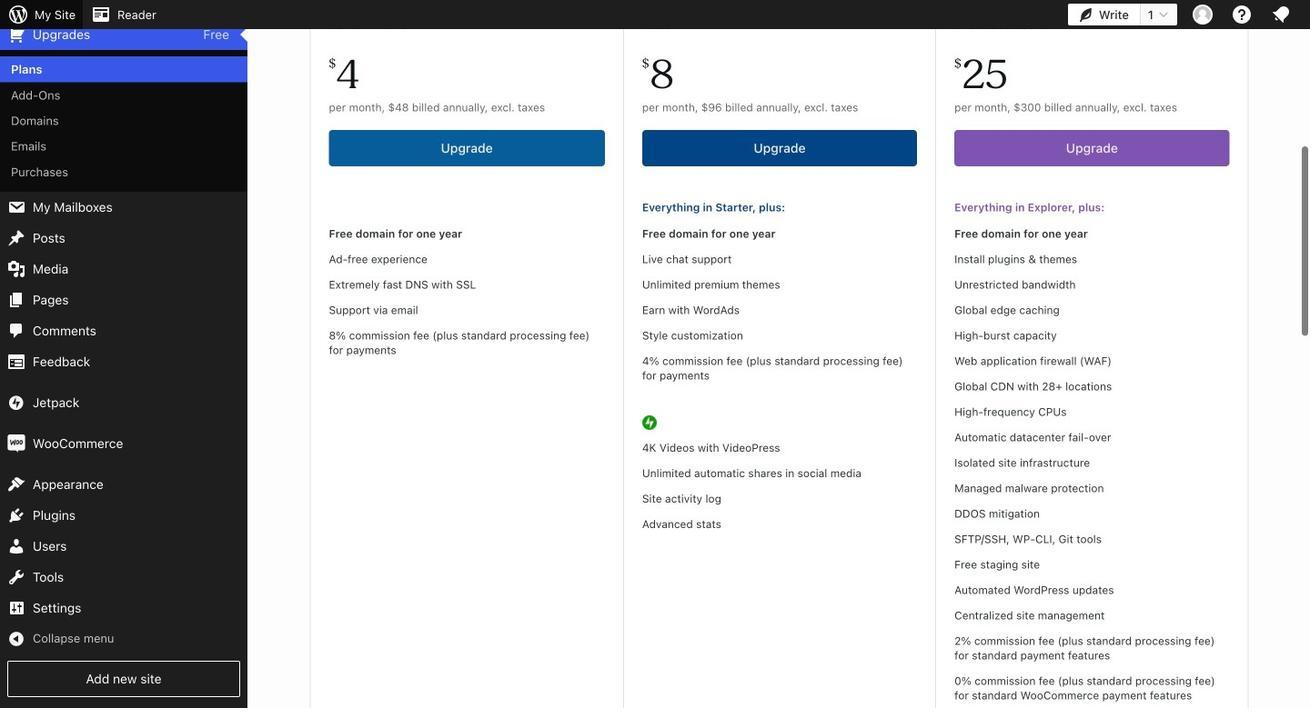 Task type: vqa. For each thing, say whether or not it's contained in the screenshot.
option
no



Task type: describe. For each thing, give the bounding box(es) containing it.
highest hourly views 0 image
[[154, 0, 240, 12]]

help image
[[1231, 4, 1253, 25]]

manage your notifications image
[[1270, 4, 1292, 25]]

my profile image
[[1193, 5, 1213, 25]]

1 img image from the top
[[7, 394, 25, 412]]



Task type: locate. For each thing, give the bounding box(es) containing it.
2 img image from the top
[[7, 435, 25, 453]]

list item
[[1302, 358, 1310, 426]]

0 vertical spatial img image
[[7, 394, 25, 412]]

img image
[[7, 394, 25, 412], [7, 435, 25, 453]]

1 vertical spatial img image
[[7, 435, 25, 453]]



